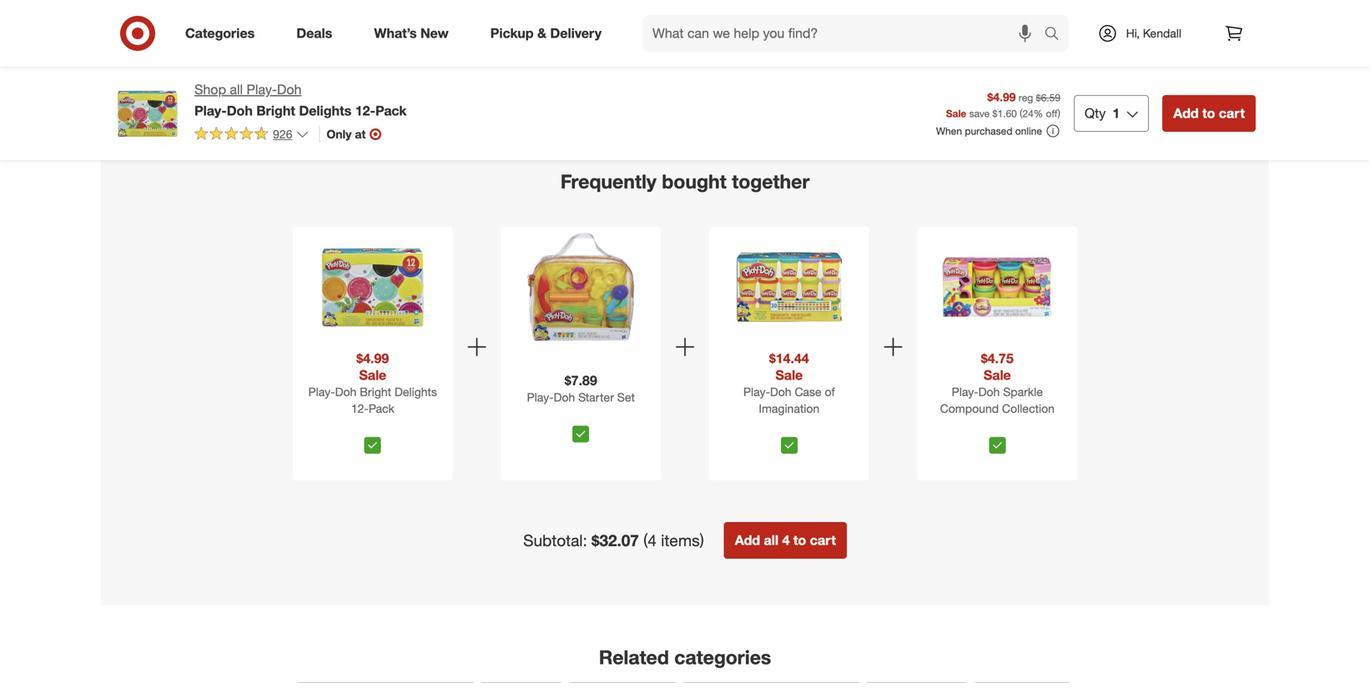 Task type: vqa. For each thing, say whether or not it's contained in the screenshot.
Hi, Maria
no



Task type: describe. For each thing, give the bounding box(es) containing it.
all for add
[[764, 532, 779, 549]]

pickup
[[490, 25, 534, 41]]

play-doh starter set image
[[524, 231, 638, 344]]

play-doh bright delights 12-pack link
[[296, 384, 449, 430]]

collection
[[1002, 401, 1055, 416]]

add inside button
[[735, 532, 760, 549]]

sparkle
[[1003, 385, 1043, 399]]

hi,
[[1126, 26, 1140, 40]]

categories link
[[171, 15, 276, 52]]

$4.75 sale play-doh sparkle compound collection
[[940, 350, 1055, 416]]

play- for $4.99 sale play-doh bright delights 12-pack
[[308, 385, 335, 399]]

$4.75
[[981, 350, 1014, 367]]

play- for $14.44 sale play-doh case of imagination
[[743, 385, 770, 399]]

1
[[1113, 105, 1120, 121]]

pickup & delivery link
[[476, 15, 623, 52]]

sale inside $4.99 reg $6.59 sale save $ 1.60 ( 24 % off )
[[946, 107, 967, 120]]

$
[[993, 107, 998, 120]]

new
[[420, 25, 449, 41]]

play- for shop all play-doh play-doh bright delights 12-pack
[[247, 81, 277, 98]]

to inside add all 4 to cart button
[[793, 532, 806, 549]]

of
[[825, 385, 835, 399]]

bright inside $4.99 sale play-doh bright delights 12-pack
[[360, 385, 391, 399]]

What can we help you find? suggestions appear below search field
[[643, 15, 1049, 52]]

$14.44 sale play-doh case of imagination
[[743, 350, 835, 416]]

$4.99 for sale
[[357, 350, 389, 367]]

what's new
[[374, 25, 449, 41]]

shop
[[194, 81, 226, 98]]

save
[[969, 107, 990, 120]]

pack inside $4.99 sale play-doh bright delights 12-pack
[[369, 401, 394, 416]]

$4.99 for reg
[[988, 90, 1016, 104]]

sale for $14.44
[[776, 367, 803, 383]]

delivery
[[550, 25, 602, 41]]

reg
[[1019, 91, 1033, 104]]

related
[[599, 646, 669, 669]]

delights inside shop all play-doh play-doh bright delights 12-pack
[[299, 103, 351, 119]]

delights inside $4.99 sale play-doh bright delights 12-pack
[[395, 385, 437, 399]]

only
[[327, 127, 352, 141]]

frequently
[[561, 170, 657, 193]]

play-doh sparkle compound collection link
[[921, 384, 1074, 430]]

$6.59
[[1036, 91, 1061, 104]]

categories
[[674, 646, 771, 669]]

deals link
[[282, 15, 353, 52]]

$14.44
[[769, 350, 809, 367]]

&
[[537, 25, 547, 41]]

bright inside shop all play-doh play-doh bright delights 12-pack
[[256, 103, 295, 119]]

(
[[1020, 107, 1023, 120]]

add all 4 to cart button
[[724, 522, 847, 559]]

(4
[[644, 531, 657, 550]]

sale for $4.75
[[984, 367, 1011, 383]]

24
[[1023, 107, 1034, 120]]

starter
[[578, 390, 614, 405]]

play-doh case of imagination image
[[733, 231, 846, 344]]

subtotal:
[[523, 531, 587, 550]]

related categories
[[599, 646, 771, 669]]

hi, kendall
[[1126, 26, 1182, 40]]

926 link
[[194, 126, 309, 145]]

$7.89
[[565, 373, 597, 389]]



Task type: locate. For each thing, give the bounding box(es) containing it.
together
[[732, 170, 810, 193]]

play- inside $7.89 play-doh starter set
[[527, 390, 554, 405]]

shop all play-doh play-doh bright delights 12-pack
[[194, 81, 407, 119]]

play-doh sparkle compound collection image
[[941, 231, 1054, 344]]

None checkbox
[[781, 437, 798, 454]]

1 vertical spatial delights
[[395, 385, 437, 399]]

all left 4
[[764, 532, 779, 549]]

1 horizontal spatial all
[[764, 532, 779, 549]]

case
[[795, 385, 822, 399]]

pack
[[375, 103, 407, 119], [369, 401, 394, 416]]

)
[[1058, 107, 1061, 120]]

0 horizontal spatial all
[[230, 81, 243, 98]]

play-doh starter set link
[[504, 389, 658, 419]]

sale inside $14.44 sale play-doh case of imagination
[[776, 367, 803, 383]]

None checkbox
[[573, 426, 589, 443], [364, 437, 381, 454], [989, 437, 1006, 454], [573, 426, 589, 443], [364, 437, 381, 454], [989, 437, 1006, 454]]

imagination
[[759, 401, 820, 416]]

cart
[[166, 20, 186, 33], [336, 20, 356, 33], [507, 20, 526, 33], [677, 20, 696, 33], [847, 20, 867, 33], [1017, 20, 1037, 33], [1187, 20, 1207, 33], [1219, 105, 1245, 121], [810, 532, 836, 549]]

what's
[[374, 25, 417, 41]]

$4.99 sale play-doh bright delights 12-pack
[[308, 350, 437, 416]]

items)
[[661, 531, 704, 550]]

off
[[1046, 107, 1058, 120]]

when purchased online
[[936, 125, 1042, 137]]

subtotal: $32.07 (4 items)
[[523, 531, 704, 550]]

categories
[[185, 25, 255, 41]]

what's new link
[[360, 15, 470, 52]]

0 horizontal spatial bright
[[256, 103, 295, 119]]

compound
[[940, 401, 999, 416]]

all for shop
[[230, 81, 243, 98]]

all right shop on the left
[[230, 81, 243, 98]]

1 vertical spatial $4.99
[[357, 350, 389, 367]]

926
[[273, 127, 292, 141]]

1.60
[[998, 107, 1017, 120]]

0 horizontal spatial $4.99
[[357, 350, 389, 367]]

sale up 'play-doh bright delights 12-pack' link
[[359, 367, 386, 383]]

add to cart button
[[124, 13, 193, 40], [295, 13, 363, 40], [465, 13, 534, 40], [635, 13, 704, 40], [805, 13, 874, 40], [976, 13, 1044, 40], [1146, 13, 1214, 40], [1163, 95, 1256, 132]]

search button
[[1037, 15, 1077, 55]]

1 horizontal spatial $4.99
[[988, 90, 1016, 104]]

sale down the $4.75
[[984, 367, 1011, 383]]

add
[[132, 20, 151, 33], [302, 20, 321, 33], [472, 20, 491, 33], [643, 20, 662, 33], [813, 20, 832, 33], [983, 20, 1002, 33], [1153, 20, 1172, 33], [1173, 105, 1199, 121], [735, 532, 760, 549]]

doh for $4.99 sale play-doh bright delights 12-pack
[[335, 385, 357, 399]]

sale for $4.99
[[359, 367, 386, 383]]

0 horizontal spatial delights
[[299, 103, 351, 119]]

only at
[[327, 127, 366, 141]]

qty
[[1085, 105, 1106, 121]]

$4.99
[[988, 90, 1016, 104], [357, 350, 389, 367]]

12- inside $4.99 sale play-doh bright delights 12-pack
[[351, 401, 369, 416]]

$4.99 inside $4.99 sale play-doh bright delights 12-pack
[[357, 350, 389, 367]]

frequently bought together
[[561, 170, 810, 193]]

play- inside $14.44 sale play-doh case of imagination
[[743, 385, 770, 399]]

0 vertical spatial delights
[[299, 103, 351, 119]]

all
[[230, 81, 243, 98], [764, 532, 779, 549]]

$32.07
[[592, 531, 639, 550]]

4
[[782, 532, 790, 549]]

online
[[1015, 125, 1042, 137]]

sale up when
[[946, 107, 967, 120]]

pack inside shop all play-doh play-doh bright delights 12-pack
[[375, 103, 407, 119]]

0 vertical spatial pack
[[375, 103, 407, 119]]

12- inside shop all play-doh play-doh bright delights 12-pack
[[355, 103, 375, 119]]

add to cart
[[132, 20, 186, 33], [302, 20, 356, 33], [472, 20, 526, 33], [643, 20, 696, 33], [813, 20, 867, 33], [983, 20, 1037, 33], [1153, 20, 1207, 33], [1173, 105, 1245, 121]]

0 vertical spatial $4.99
[[988, 90, 1016, 104]]

doh for $14.44 sale play-doh case of imagination
[[770, 385, 792, 399]]

pickup & delivery
[[490, 25, 602, 41]]

doh for $4.75 sale play-doh sparkle compound collection
[[979, 385, 1000, 399]]

bought
[[662, 170, 727, 193]]

0 vertical spatial 12-
[[355, 103, 375, 119]]

add all 4 to cart
[[735, 532, 836, 549]]

sale inside $4.99 sale play-doh bright delights 12-pack
[[359, 367, 386, 383]]

play- for $4.75 sale play-doh sparkle compound collection
[[952, 385, 979, 399]]

doh inside $14.44 sale play-doh case of imagination
[[770, 385, 792, 399]]

doh inside $7.89 play-doh starter set
[[554, 390, 575, 405]]

0 vertical spatial bright
[[256, 103, 295, 119]]

play-doh bright delights 12-pack image
[[316, 231, 429, 344]]

1 vertical spatial 12-
[[351, 401, 369, 416]]

play-
[[247, 81, 277, 98], [194, 103, 227, 119], [308, 385, 335, 399], [743, 385, 770, 399], [952, 385, 979, 399], [527, 390, 554, 405]]

all inside button
[[764, 532, 779, 549]]

set
[[617, 390, 635, 405]]

$4.99 up 'play-doh bright delights 12-pack' link
[[357, 350, 389, 367]]

purchased
[[965, 125, 1013, 137]]

doh
[[277, 81, 302, 98], [227, 103, 253, 119], [335, 385, 357, 399], [770, 385, 792, 399], [979, 385, 1000, 399], [554, 390, 575, 405]]

1 horizontal spatial bright
[[360, 385, 391, 399]]

sale down $14.44
[[776, 367, 803, 383]]

play-doh case of imagination link
[[713, 384, 866, 430]]

12-
[[355, 103, 375, 119], [351, 401, 369, 416]]

$4.99 up the 1.60
[[988, 90, 1016, 104]]

deals
[[296, 25, 332, 41]]

play- inside $4.75 sale play-doh sparkle compound collection
[[952, 385, 979, 399]]

$4.99 inside $4.99 reg $6.59 sale save $ 1.60 ( 24 % off )
[[988, 90, 1016, 104]]

delights
[[299, 103, 351, 119], [395, 385, 437, 399]]

qty 1
[[1085, 105, 1120, 121]]

search
[[1037, 27, 1077, 43]]

1 vertical spatial bright
[[360, 385, 391, 399]]

when
[[936, 125, 962, 137]]

bright
[[256, 103, 295, 119], [360, 385, 391, 399]]

1 vertical spatial pack
[[369, 401, 394, 416]]

all inside shop all play-doh play-doh bright delights 12-pack
[[230, 81, 243, 98]]

doh inside $4.99 sale play-doh bright delights 12-pack
[[335, 385, 357, 399]]

1 horizontal spatial delights
[[395, 385, 437, 399]]

play- inside $4.99 sale play-doh bright delights 12-pack
[[308, 385, 335, 399]]

doh inside $4.75 sale play-doh sparkle compound collection
[[979, 385, 1000, 399]]

1 vertical spatial all
[[764, 532, 779, 549]]

kendall
[[1143, 26, 1182, 40]]

doh for shop all play-doh play-doh bright delights 12-pack
[[277, 81, 302, 98]]

cart inside button
[[810, 532, 836, 549]]

to
[[154, 20, 163, 33], [324, 20, 333, 33], [494, 20, 504, 33], [664, 20, 674, 33], [835, 20, 844, 33], [1005, 20, 1014, 33], [1175, 20, 1185, 33], [1202, 105, 1215, 121], [793, 532, 806, 549]]

$4.99 reg $6.59 sale save $ 1.60 ( 24 % off )
[[946, 90, 1061, 120]]

$7.89 play-doh starter set
[[527, 373, 635, 405]]

at
[[355, 127, 366, 141]]

sale
[[946, 107, 967, 120], [359, 367, 386, 383], [776, 367, 803, 383], [984, 367, 1011, 383]]

%
[[1034, 107, 1043, 120]]

image of play-doh bright delights 12-pack image
[[114, 80, 181, 147]]

sale inside $4.75 sale play-doh sparkle compound collection
[[984, 367, 1011, 383]]

0 vertical spatial all
[[230, 81, 243, 98]]



